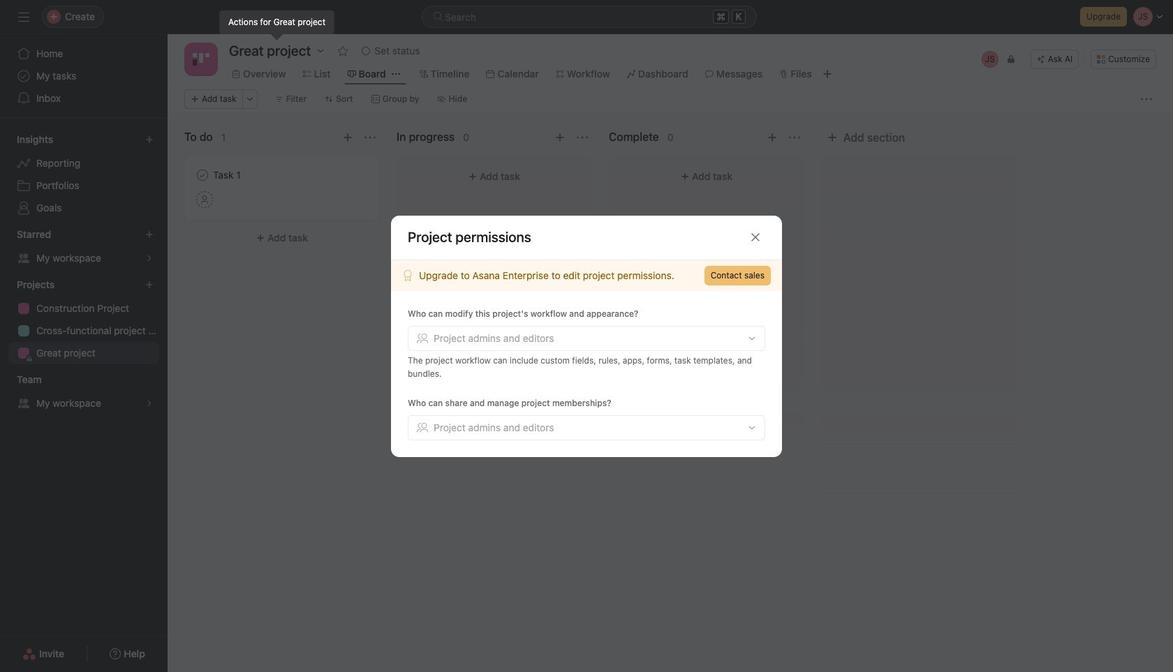 Task type: describe. For each thing, give the bounding box(es) containing it.
Mark complete checkbox
[[194, 167, 211, 184]]

global element
[[0, 34, 168, 118]]

add to starred image
[[338, 45, 349, 57]]

close this dialog image
[[750, 232, 761, 243]]

hide sidebar image
[[18, 11, 29, 22]]

insights element
[[0, 127, 168, 222]]

1 add task image from the left
[[342, 132, 353, 143]]

projects element
[[0, 272, 168, 367]]

starred element
[[0, 222, 168, 272]]



Task type: locate. For each thing, give the bounding box(es) containing it.
2 add task image from the left
[[555, 132, 566, 143]]

mark complete image
[[194, 167, 211, 184]]

teams element
[[0, 367, 168, 418]]

board image
[[193, 51, 210, 68]]

0 horizontal spatial add task image
[[342, 132, 353, 143]]

3 add task image from the left
[[767, 132, 778, 143]]

1 horizontal spatial add task image
[[555, 132, 566, 143]]

add task image
[[342, 132, 353, 143], [555, 132, 566, 143], [767, 132, 778, 143]]

tooltip
[[220, 10, 334, 38]]

dialog
[[391, 216, 782, 457]]

2 horizontal spatial add task image
[[767, 132, 778, 143]]



Task type: vqa. For each thing, say whether or not it's contained in the screenshot.
1st Add task icon from the left
yes



